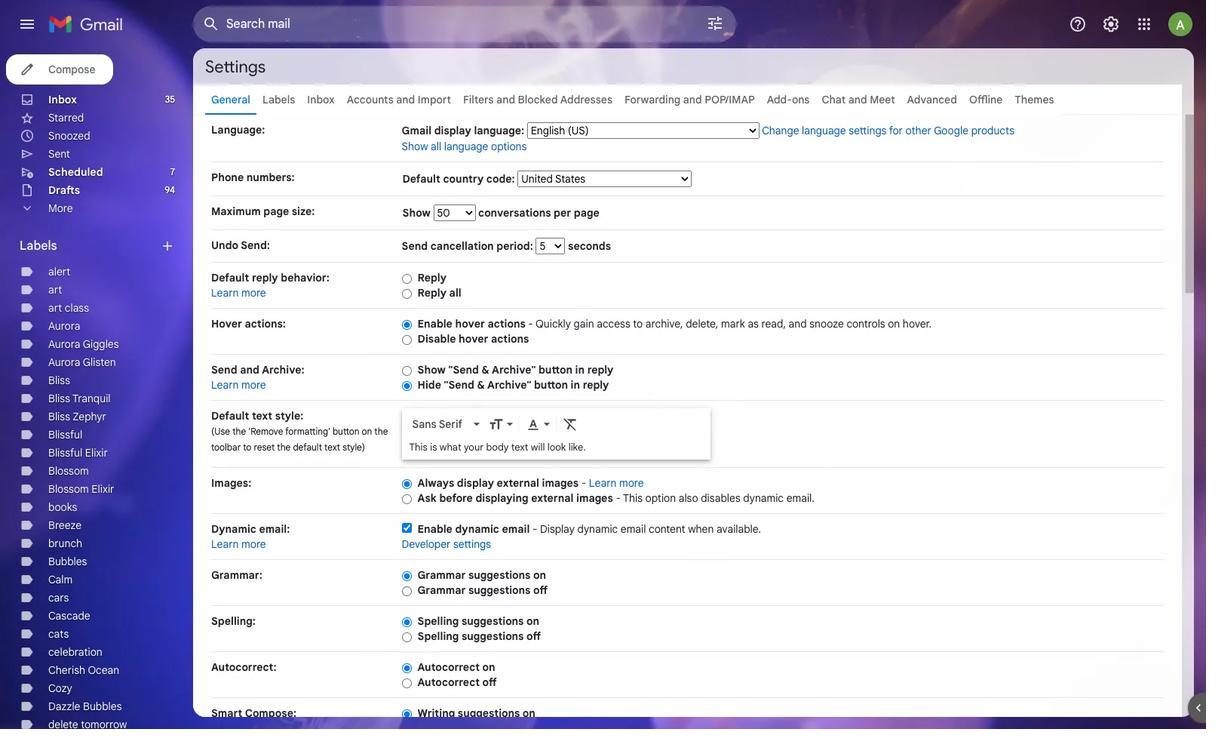 Task type: describe. For each thing, give the bounding box(es) containing it.
suggestions for writing suggestions on
[[458, 706, 520, 720]]

elixir for blossom elixir
[[92, 482, 114, 496]]

button inside default text style: (use the 'remove formatting' button on the toolbar to reset the default text style)
[[333, 426, 360, 437]]

art class link
[[48, 301, 89, 315]]

- left option
[[616, 491, 621, 505]]

mark
[[722, 317, 746, 331]]

off for grammar suggestions off
[[534, 583, 548, 597]]

dazzle bubbles link
[[48, 700, 122, 713]]

off for spelling suggestions off
[[527, 629, 541, 643]]

aurora giggles link
[[48, 337, 119, 351]]

change language settings for other google products
[[762, 124, 1015, 137]]

settings inside 'enable dynamic email - display dynamic email content when available. developer settings'
[[454, 537, 491, 551]]

snooze
[[810, 317, 844, 331]]

behavior:
[[281, 271, 330, 285]]

0 horizontal spatial text
[[252, 409, 273, 423]]

autocorrect off
[[418, 676, 497, 689]]

1 vertical spatial language
[[444, 140, 489, 153]]

Enable hover actions radio
[[402, 319, 412, 330]]

chat and meet
[[822, 93, 896, 106]]

offline link
[[970, 93, 1003, 106]]

Writing suggestions on radio
[[402, 709, 412, 720]]

learn inside default reply behavior: learn more
[[211, 286, 239, 300]]

remove formatting ‪(⌘\)‬ image
[[563, 417, 578, 432]]

disable
[[418, 332, 456, 346]]

1 horizontal spatial this
[[623, 491, 643, 505]]

actions for disable
[[491, 332, 529, 346]]

main menu image
[[18, 15, 36, 33]]

grammar for grammar suggestions off
[[418, 583, 466, 597]]

suggestions for spelling suggestions off
[[462, 629, 524, 643]]

scheduled link
[[48, 165, 103, 179]]

phone
[[211, 171, 244, 184]]

2 inbox link from the left
[[307, 93, 335, 106]]

elixir for blissful elixir
[[85, 446, 108, 460]]

accounts
[[347, 93, 394, 106]]

maximum page size:
[[211, 205, 315, 218]]

sent
[[48, 147, 70, 161]]

2 vertical spatial off
[[483, 676, 497, 689]]

themes link
[[1015, 93, 1055, 106]]

themes
[[1015, 93, 1055, 106]]

all for show
[[431, 140, 442, 153]]

giggles
[[83, 337, 119, 351]]

learn more link for and
[[211, 378, 266, 392]]

enable dynamic email - display dynamic email content when available. developer settings
[[402, 522, 762, 551]]

aurora link
[[48, 319, 80, 333]]

Grammar suggestions on radio
[[402, 570, 412, 582]]

2 horizontal spatial text
[[512, 441, 529, 454]]

1 horizontal spatial text
[[325, 442, 340, 453]]

change
[[762, 124, 800, 137]]

forwarding and pop/imap
[[625, 93, 755, 106]]

ask before displaying external images - this option also disables dynamic email.
[[418, 491, 815, 505]]

meet
[[870, 93, 896, 106]]

formatting'
[[285, 426, 331, 437]]

undo send:
[[211, 239, 270, 252]]

labels link
[[263, 93, 295, 106]]

and for meet
[[849, 93, 868, 106]]

add-ons link
[[767, 93, 810, 106]]

archive" for show
[[492, 363, 536, 377]]

formatting options toolbar
[[407, 410, 706, 438]]

blissful elixir link
[[48, 446, 108, 460]]

reply all
[[418, 286, 462, 300]]

compose button
[[6, 54, 114, 85]]

enable for enable hover actions
[[418, 317, 453, 331]]

blossom elixir
[[48, 482, 114, 496]]

hover for disable
[[459, 332, 489, 346]]

on inside default text style: (use the 'remove formatting' button on the toolbar to reset the default text style)
[[362, 426, 372, 437]]

alert link
[[48, 265, 70, 279]]

celebration link
[[48, 645, 102, 659]]

blissful for blissful elixir
[[48, 446, 82, 460]]

learn inside send and archive: learn more
[[211, 378, 239, 392]]

1 horizontal spatial settings
[[849, 124, 887, 137]]

starred
[[48, 111, 84, 125]]

blossom link
[[48, 464, 89, 478]]

show for show all language options
[[402, 140, 428, 153]]

starred link
[[48, 111, 84, 125]]

default for default text style: (use the 'remove formatting' button on the toolbar to reset the default text style)
[[211, 409, 249, 423]]

- up ask before displaying external images - this option also disables dynamic email.
[[582, 476, 587, 490]]

cherish ocean link
[[48, 663, 119, 677]]

filters and blocked addresses link
[[463, 93, 613, 106]]

aurora for aurora giggles
[[48, 337, 80, 351]]

35
[[165, 94, 175, 105]]

autocorrect for autocorrect on
[[418, 660, 480, 674]]

autocorrect:
[[211, 660, 277, 674]]

ocean
[[88, 663, 119, 677]]

send for send cancellation period:
[[402, 239, 428, 253]]

1 email from the left
[[502, 522, 530, 536]]

0 horizontal spatial this
[[410, 441, 428, 454]]

1 horizontal spatial the
[[277, 442, 291, 453]]

calm
[[48, 573, 73, 586]]

aurora for aurora link
[[48, 319, 80, 333]]

0 horizontal spatial the
[[233, 426, 246, 437]]

default
[[293, 442, 322, 453]]

cancellation
[[431, 239, 494, 253]]

1 inbox link from the left
[[48, 93, 77, 106]]

alert
[[48, 265, 70, 279]]

"send for show
[[449, 363, 479, 377]]

and right read,
[[789, 317, 807, 331]]

hover actions:
[[211, 317, 286, 331]]

country
[[443, 172, 484, 186]]

and for blocked
[[497, 93, 516, 106]]

and for archive:
[[240, 363, 260, 377]]

default for default reply behavior: learn more
[[211, 271, 249, 285]]

'remove
[[249, 426, 283, 437]]

send for send and archive: learn more
[[211, 363, 237, 377]]

always
[[418, 476, 455, 490]]

gmail image
[[48, 9, 131, 39]]

is
[[430, 441, 437, 454]]

autocorrect on
[[418, 660, 496, 674]]

& for hide
[[477, 378, 485, 392]]

when
[[688, 522, 714, 536]]

aurora giggles
[[48, 337, 119, 351]]

button for show "send & archive" button in reply
[[539, 363, 573, 377]]

maximum
[[211, 205, 261, 218]]

more inside default reply behavior: learn more
[[242, 286, 266, 300]]

aurora glisten
[[48, 356, 116, 369]]

send and archive: learn more
[[211, 363, 305, 392]]

body
[[486, 441, 509, 454]]

code:
[[487, 172, 515, 186]]

reply inside default reply behavior: learn more
[[252, 271, 278, 285]]

numbers:
[[247, 171, 295, 184]]

before
[[440, 491, 473, 505]]

suggestions for grammar suggestions on
[[469, 568, 531, 582]]

0 vertical spatial bubbles
[[48, 555, 87, 568]]

Show "Send & Archive" button in reply radio
[[402, 365, 412, 376]]

learn inside the dynamic email: learn more
[[211, 537, 239, 551]]

and for import
[[397, 93, 415, 106]]

all for reply
[[450, 286, 462, 300]]

this is what your body text will look like.
[[410, 441, 586, 454]]

support image
[[1070, 15, 1088, 33]]

labels navigation
[[0, 48, 193, 729]]

gain
[[574, 317, 594, 331]]

cascade
[[48, 609, 90, 623]]

tranquil
[[72, 392, 111, 405]]

smart compose:
[[211, 706, 297, 720]]

delete,
[[686, 317, 719, 331]]

writing
[[418, 706, 455, 720]]

always display external images - learn more
[[418, 476, 644, 490]]

blocked
[[518, 93, 558, 106]]

Autocorrect off radio
[[402, 678, 412, 689]]

bliss for bliss "link"
[[48, 374, 70, 387]]

brunch link
[[48, 537, 82, 550]]

reply for reply all
[[418, 286, 447, 300]]

phone numbers:
[[211, 171, 295, 184]]

7
[[170, 166, 175, 177]]

grammar for grammar suggestions on
[[418, 568, 466, 582]]

art for the art link
[[48, 283, 62, 297]]

cherish
[[48, 663, 85, 677]]

zephyr
[[73, 410, 106, 423]]

spelling for spelling suggestions off
[[418, 629, 459, 643]]

more
[[48, 202, 73, 215]]

breeze link
[[48, 519, 82, 532]]



Task type: locate. For each thing, give the bounding box(es) containing it.
0 vertical spatial display
[[434, 124, 472, 137]]

this left option
[[623, 491, 643, 505]]

1 horizontal spatial email
[[621, 522, 646, 536]]

2 bliss from the top
[[48, 392, 70, 405]]

default up (use
[[211, 409, 249, 423]]

settings image
[[1103, 15, 1121, 33]]

0 vertical spatial blissful
[[48, 428, 82, 442]]

reset
[[254, 442, 275, 453]]

2 inbox from the left
[[307, 93, 335, 106]]

art down alert
[[48, 283, 62, 297]]

hover for enable
[[455, 317, 485, 331]]

1 vertical spatial hover
[[459, 332, 489, 346]]

1 blossom from the top
[[48, 464, 89, 478]]

1 horizontal spatial page
[[574, 206, 600, 220]]

email
[[502, 522, 530, 536], [621, 522, 646, 536]]

blossom down blissful elixir
[[48, 464, 89, 478]]

0 horizontal spatial dynamic
[[455, 522, 500, 536]]

reply down the send:
[[252, 271, 278, 285]]

actions for enable
[[488, 317, 526, 331]]

0 vertical spatial this
[[410, 441, 428, 454]]

labels up alert
[[20, 239, 57, 254]]

button up hide "send & archive" button in reply
[[539, 363, 573, 377]]

art for art class
[[48, 301, 62, 315]]

0 vertical spatial art
[[48, 283, 62, 297]]

1 vertical spatial "send
[[444, 378, 475, 392]]

learn up hover
[[211, 286, 239, 300]]

1 vertical spatial in
[[571, 378, 580, 392]]

0 vertical spatial reply
[[418, 271, 447, 285]]

2 art from the top
[[48, 301, 62, 315]]

as
[[748, 317, 759, 331]]

sans serif option
[[410, 417, 471, 432]]

labels inside labels navigation
[[20, 239, 57, 254]]

grammar right grammar suggestions off radio on the bottom of page
[[418, 583, 466, 597]]

1 blissful from the top
[[48, 428, 82, 442]]

elixir up blossom link
[[85, 446, 108, 460]]

1 vertical spatial off
[[527, 629, 541, 643]]

1 vertical spatial grammar
[[418, 583, 466, 597]]

autocorrect up autocorrect off
[[418, 660, 480, 674]]

more down archive:
[[242, 378, 266, 392]]

1 grammar from the top
[[418, 568, 466, 582]]

2 horizontal spatial dynamic
[[744, 491, 784, 505]]

1 vertical spatial art
[[48, 301, 62, 315]]

1 vertical spatial spelling
[[418, 629, 459, 643]]

display
[[434, 124, 472, 137], [457, 476, 494, 490]]

reply for reply
[[418, 271, 447, 285]]

Spelling suggestions off radio
[[402, 632, 412, 643]]

0 vertical spatial &
[[482, 363, 490, 377]]

reply up reply all
[[418, 271, 447, 285]]

learn up ask before displaying external images - this option also disables dynamic email.
[[589, 476, 617, 490]]

0 vertical spatial enable
[[418, 317, 453, 331]]

suggestions up spelling suggestions off
[[462, 614, 524, 628]]

page left size:
[[264, 205, 289, 218]]

archive" for hide
[[488, 378, 532, 392]]

reply for show "send & archive" button in reply
[[588, 363, 614, 377]]

1 horizontal spatial labels
[[263, 93, 295, 106]]

actions up disable hover actions
[[488, 317, 526, 331]]

ons
[[792, 93, 810, 106]]

dynamic email: learn more
[[211, 522, 290, 551]]

actions:
[[245, 317, 286, 331]]

drafts
[[48, 183, 80, 197]]

labels for labels heading
[[20, 239, 57, 254]]

1 horizontal spatial language
[[802, 124, 847, 137]]

1 horizontal spatial to
[[633, 317, 643, 331]]

1 aurora from the top
[[48, 319, 80, 333]]

bliss down bliss "link"
[[48, 392, 70, 405]]

enable up developer on the bottom left of the page
[[418, 522, 453, 536]]

1 vertical spatial elixir
[[92, 482, 114, 496]]

Reply all radio
[[402, 288, 412, 300]]

0 vertical spatial hover
[[455, 317, 485, 331]]

your
[[464, 441, 484, 454]]

blissful
[[48, 428, 82, 442], [48, 446, 82, 460]]

0 horizontal spatial to
[[243, 442, 252, 453]]

0 vertical spatial grammar
[[418, 568, 466, 582]]

"send
[[449, 363, 479, 377], [444, 378, 475, 392]]

more inside send and archive: learn more
[[242, 378, 266, 392]]

"send right hide
[[444, 378, 475, 392]]

& down "show "send & archive" button in reply"
[[477, 378, 485, 392]]

off
[[534, 583, 548, 597], [527, 629, 541, 643], [483, 676, 497, 689]]

and for pop/imap
[[684, 93, 703, 106]]

94
[[165, 184, 175, 195]]

cozy link
[[48, 682, 72, 695]]

show for show "send & archive" button in reply
[[418, 363, 446, 377]]

bliss
[[48, 374, 70, 387], [48, 392, 70, 405], [48, 410, 70, 423]]

archive" down "show "send & archive" button in reply"
[[488, 378, 532, 392]]

show down gmail
[[402, 140, 428, 153]]

text up 'remove on the bottom of the page
[[252, 409, 273, 423]]

show for show
[[403, 206, 434, 220]]

2 email from the left
[[621, 522, 646, 536]]

art down the art link
[[48, 301, 62, 315]]

2 autocorrect from the top
[[418, 676, 480, 689]]

"send down disable hover actions
[[449, 363, 479, 377]]

1 vertical spatial aurora
[[48, 337, 80, 351]]

displaying
[[476, 491, 529, 505]]

0 vertical spatial blossom
[[48, 464, 89, 478]]

grammar down developer settings link
[[418, 568, 466, 582]]

2 aurora from the top
[[48, 337, 80, 351]]

0 vertical spatial elixir
[[85, 446, 108, 460]]

0 vertical spatial show
[[402, 140, 428, 153]]

blossom down blossom link
[[48, 482, 89, 496]]

the right reset
[[277, 442, 291, 453]]

blossom elixir link
[[48, 482, 114, 496]]

external down always display external images - learn more at the bottom of page
[[531, 491, 574, 505]]

books link
[[48, 500, 77, 514]]

enable inside 'enable dynamic email - display dynamic email content when available. developer settings'
[[418, 522, 453, 536]]

blissful down bliss zephyr
[[48, 428, 82, 442]]

offline
[[970, 93, 1003, 106]]

serif
[[439, 418, 463, 431]]

hover.
[[903, 317, 932, 331]]

2 vertical spatial aurora
[[48, 356, 80, 369]]

and right chat
[[849, 93, 868, 106]]

and right filters
[[497, 93, 516, 106]]

None search field
[[193, 6, 737, 42]]

elixir
[[85, 446, 108, 460], [92, 482, 114, 496]]

inbox link up the starred link
[[48, 93, 77, 106]]

- inside 'enable dynamic email - display dynamic email content when available. developer settings'
[[533, 522, 538, 536]]

to left reset
[[243, 442, 252, 453]]

learn
[[211, 286, 239, 300], [211, 378, 239, 392], [589, 476, 617, 490], [211, 537, 239, 551]]

1 vertical spatial enable
[[418, 522, 453, 536]]

bliss for bliss zephyr
[[48, 410, 70, 423]]

1 vertical spatial actions
[[491, 332, 529, 346]]

all down cancellation
[[450, 286, 462, 300]]

cats link
[[48, 627, 69, 641]]

display up before
[[457, 476, 494, 490]]

default reply behavior: learn more
[[211, 271, 330, 300]]

default inside default text style: (use the 'remove formatting' button on the toolbar to reset the default text style)
[[211, 409, 249, 423]]

books
[[48, 500, 77, 514]]

for
[[890, 124, 903, 137]]

dynamic left 'email.' at the bottom right of the page
[[744, 491, 784, 505]]

bliss for bliss tranquil
[[48, 392, 70, 405]]

show up hide
[[418, 363, 446, 377]]

- left display
[[533, 522, 538, 536]]

Autocorrect on radio
[[402, 663, 412, 674]]

0 vertical spatial reply
[[252, 271, 278, 285]]

0 horizontal spatial inbox
[[48, 93, 77, 106]]

spelling right spelling suggestions off option on the bottom left of page
[[418, 629, 459, 643]]

cherish ocean
[[48, 663, 119, 677]]

conversations
[[479, 206, 551, 220]]

0 vertical spatial off
[[534, 583, 548, 597]]

0 vertical spatial external
[[497, 476, 540, 490]]

1 autocorrect from the top
[[418, 660, 480, 674]]

0 horizontal spatial send
[[211, 363, 237, 377]]

search mail image
[[198, 11, 225, 38]]

2 spelling from the top
[[418, 629, 459, 643]]

0 vertical spatial default
[[403, 172, 441, 186]]

more up ask before displaying external images - this option also disables dynamic email.
[[620, 476, 644, 490]]

0 vertical spatial settings
[[849, 124, 887, 137]]

inbox inside labels navigation
[[48, 93, 77, 106]]

1 vertical spatial reply
[[418, 286, 447, 300]]

actions up "show "send & archive" button in reply"
[[491, 332, 529, 346]]

aurora for aurora glisten
[[48, 356, 80, 369]]

0 vertical spatial in
[[576, 363, 585, 377]]

Hide "Send & Archive" button in reply radio
[[402, 380, 412, 392]]

labels heading
[[20, 239, 160, 254]]

learn down dynamic on the bottom of the page
[[211, 537, 239, 551]]

hide
[[418, 378, 441, 392]]

suggestions down autocorrect off
[[458, 706, 520, 720]]

0 horizontal spatial email
[[502, 522, 530, 536]]

1 vertical spatial this
[[623, 491, 643, 505]]

2 vertical spatial button
[[333, 426, 360, 437]]

1 enable from the top
[[418, 317, 453, 331]]

0 vertical spatial images
[[542, 476, 579, 490]]

1 inbox from the left
[[48, 93, 77, 106]]

art
[[48, 283, 62, 297], [48, 301, 62, 315]]

1 vertical spatial button
[[534, 378, 568, 392]]

and inside send and archive: learn more
[[240, 363, 260, 377]]

and left pop/imap
[[684, 93, 703, 106]]

default text style: (use the 'remove formatting' button on the toolbar to reset the default text style)
[[211, 409, 388, 453]]

off down spelling suggestions on
[[527, 629, 541, 643]]

more down dynamic on the bottom of the page
[[242, 537, 266, 551]]

bubbles down brunch link at bottom
[[48, 555, 87, 568]]

1 vertical spatial default
[[211, 271, 249, 285]]

aurora down art class
[[48, 319, 80, 333]]

default down undo
[[211, 271, 249, 285]]

display for always
[[457, 476, 494, 490]]

disable hover actions
[[418, 332, 529, 346]]

all down gmail
[[431, 140, 442, 153]]

all
[[431, 140, 442, 153], [450, 286, 462, 300]]

0 vertical spatial spelling
[[418, 614, 459, 628]]

enable for enable dynamic email
[[418, 522, 453, 536]]

learn more link down dynamic on the bottom of the page
[[211, 537, 266, 551]]

3 aurora from the top
[[48, 356, 80, 369]]

button up style)
[[333, 426, 360, 437]]

2 vertical spatial default
[[211, 409, 249, 423]]

Reply radio
[[402, 273, 412, 284]]

Disable hover actions radio
[[402, 334, 412, 346]]

spelling for spelling suggestions on
[[418, 614, 459, 628]]

pop/imap
[[705, 93, 755, 106]]

1 horizontal spatial send
[[402, 239, 428, 253]]

labels for "labels" link
[[263, 93, 295, 106]]

per
[[554, 206, 572, 220]]

change language settings for other google products link
[[762, 124, 1015, 137]]

style:
[[275, 409, 304, 423]]

1 vertical spatial settings
[[454, 537, 491, 551]]

0 horizontal spatial labels
[[20, 239, 57, 254]]

bliss up blissful link
[[48, 410, 70, 423]]

1 vertical spatial display
[[457, 476, 494, 490]]

2 vertical spatial bliss
[[48, 410, 70, 423]]

settings left for at top
[[849, 124, 887, 137]]

art link
[[48, 283, 62, 297]]

Always display external images radio
[[402, 478, 412, 490]]

sans
[[413, 418, 437, 431]]

and left import
[[397, 93, 415, 106]]

button for hide "send & archive" button in reply
[[534, 378, 568, 392]]

0 vertical spatial autocorrect
[[418, 660, 480, 674]]

elixir down blissful elixir
[[92, 482, 114, 496]]

0 vertical spatial bliss
[[48, 374, 70, 387]]

None checkbox
[[402, 523, 412, 533]]

0 horizontal spatial language
[[444, 140, 489, 153]]

email.
[[787, 491, 815, 505]]

1 vertical spatial bubbles
[[83, 700, 122, 713]]

advanced search options image
[[700, 8, 731, 38]]

hover up disable hover actions
[[455, 317, 485, 331]]

smart
[[211, 706, 243, 720]]

to inside default text style: (use the 'remove formatting' button on the toolbar to reset the default text style)
[[243, 442, 252, 453]]

2 blissful from the top
[[48, 446, 82, 460]]

in down gain
[[576, 363, 585, 377]]

grammar suggestions on
[[418, 568, 547, 582]]

will
[[531, 441, 545, 454]]

1 vertical spatial show
[[403, 206, 434, 220]]

Spelling suggestions on radio
[[402, 617, 412, 628]]

1 vertical spatial bliss
[[48, 392, 70, 405]]

1 vertical spatial to
[[243, 442, 252, 453]]

1 horizontal spatial inbox link
[[307, 93, 335, 106]]

other
[[906, 124, 932, 137]]

bubbles down the ocean
[[83, 700, 122, 713]]

0 vertical spatial to
[[633, 317, 643, 331]]

display up show all language options link
[[434, 124, 472, 137]]

2 grammar from the top
[[418, 583, 466, 597]]

look
[[548, 441, 566, 454]]

0 vertical spatial all
[[431, 140, 442, 153]]

2 horizontal spatial the
[[375, 426, 388, 437]]

reply up formatting options toolbar
[[583, 378, 609, 392]]

archive,
[[646, 317, 684, 331]]

the
[[233, 426, 246, 437], [375, 426, 388, 437], [277, 442, 291, 453]]

1 horizontal spatial all
[[450, 286, 462, 300]]

Grammar suggestions off radio
[[402, 586, 412, 597]]

external up displaying
[[497, 476, 540, 490]]

send inside send and archive: learn more
[[211, 363, 237, 377]]

compose
[[48, 63, 95, 76]]

0 vertical spatial language
[[802, 124, 847, 137]]

2 enable from the top
[[418, 522, 453, 536]]

1 bliss from the top
[[48, 374, 70, 387]]

1 vertical spatial blossom
[[48, 482, 89, 496]]

images down look at bottom
[[542, 476, 579, 490]]

& for show
[[482, 363, 490, 377]]

labels right general
[[263, 93, 295, 106]]

available.
[[717, 522, 762, 536]]

button down "show "send & archive" button in reply"
[[534, 378, 568, 392]]

glisten
[[83, 356, 116, 369]]

reply for hide "send & archive" button in reply
[[583, 378, 609, 392]]

bliss zephyr
[[48, 410, 106, 423]]

bliss tranquil
[[48, 392, 111, 405]]

cars
[[48, 591, 69, 605]]

forwarding and pop/imap link
[[625, 93, 755, 106]]

spelling right spelling suggestions on radio
[[418, 614, 459, 628]]

- left quickly
[[529, 317, 533, 331]]

text left style)
[[325, 442, 340, 453]]

0 vertical spatial send
[[402, 239, 428, 253]]

art class
[[48, 301, 89, 315]]

breeze
[[48, 519, 82, 532]]

0 vertical spatial button
[[539, 363, 573, 377]]

the left the 'sans'
[[375, 426, 388, 437]]

0 vertical spatial "send
[[449, 363, 479, 377]]

1 reply from the top
[[418, 271, 447, 285]]

images:
[[211, 476, 252, 490]]

0 vertical spatial archive"
[[492, 363, 536, 377]]

options
[[491, 140, 527, 153]]

blossom for blossom elixir
[[48, 482, 89, 496]]

aurora up bliss "link"
[[48, 356, 80, 369]]

0 horizontal spatial all
[[431, 140, 442, 153]]

suggestions for grammar suggestions off
[[469, 583, 531, 597]]

2 reply from the top
[[418, 286, 447, 300]]

like.
[[569, 441, 586, 454]]

in for show "send & archive" button in reply
[[576, 363, 585, 377]]

learn up (use
[[211, 378, 239, 392]]

1 art from the top
[[48, 283, 62, 297]]

and
[[397, 93, 415, 106], [497, 93, 516, 106], [684, 93, 703, 106], [849, 93, 868, 106], [789, 317, 807, 331], [240, 363, 260, 377]]

undo
[[211, 239, 239, 252]]

conversations per page
[[476, 206, 600, 220]]

this left is
[[410, 441, 428, 454]]

text left will
[[512, 441, 529, 454]]

autocorrect for autocorrect off
[[418, 676, 480, 689]]

Search mail text field
[[226, 17, 664, 32]]

default for default country code:
[[403, 172, 441, 186]]

to right access
[[633, 317, 643, 331]]

1 vertical spatial autocorrect
[[418, 676, 480, 689]]

0 vertical spatial actions
[[488, 317, 526, 331]]

suggestions for spelling suggestions on
[[462, 614, 524, 628]]

aurora down aurora link
[[48, 337, 80, 351]]

1 vertical spatial reply
[[588, 363, 614, 377]]

2 vertical spatial show
[[418, 363, 446, 377]]

1 vertical spatial labels
[[20, 239, 57, 254]]

1 vertical spatial all
[[450, 286, 462, 300]]

more up hover actions:
[[242, 286, 266, 300]]

inbox right "labels" link
[[307, 93, 335, 106]]

enable up disable
[[418, 317, 453, 331]]

inbox
[[48, 93, 77, 106], [307, 93, 335, 106]]

Ask before displaying external images radio
[[402, 493, 412, 505]]

learn more link for reply
[[211, 286, 266, 300]]

1 spelling from the top
[[418, 614, 459, 628]]

filters and blocked addresses
[[463, 93, 613, 106]]

1 horizontal spatial inbox
[[307, 93, 335, 106]]

scheduled
[[48, 165, 103, 179]]

suggestions down spelling suggestions on
[[462, 629, 524, 643]]

page right per
[[574, 206, 600, 220]]

learn more link for email:
[[211, 537, 266, 551]]

show down default country code:
[[403, 206, 434, 220]]

default inside default reply behavior: learn more
[[211, 271, 249, 285]]

dazzle bubbles
[[48, 700, 122, 713]]

& up hide "send & archive" button in reply
[[482, 363, 490, 377]]

default left country
[[403, 172, 441, 186]]

inbox link
[[48, 93, 77, 106], [307, 93, 335, 106]]

and left archive:
[[240, 363, 260, 377]]

style)
[[343, 442, 365, 453]]

1 horizontal spatial dynamic
[[578, 522, 618, 536]]

"send for hide
[[444, 378, 475, 392]]

hover
[[455, 317, 485, 331], [459, 332, 489, 346]]

0 horizontal spatial page
[[264, 205, 289, 218]]

blossom for blossom link
[[48, 464, 89, 478]]

blissful for blissful link
[[48, 428, 82, 442]]

1 vertical spatial external
[[531, 491, 574, 505]]

0 horizontal spatial settings
[[454, 537, 491, 551]]

drafts link
[[48, 183, 80, 197]]

in for hide "send & archive" button in reply
[[571, 378, 580, 392]]

cats
[[48, 627, 69, 641]]

learn more link down archive:
[[211, 378, 266, 392]]

1 vertical spatial images
[[577, 491, 613, 505]]

dynamic down ask before displaying external images - this option also disables dynamic email.
[[578, 522, 618, 536]]

archive" up hide "send & archive" button in reply
[[492, 363, 536, 377]]

reply right "reply all" 'option'
[[418, 286, 447, 300]]

language:
[[474, 124, 525, 137]]

add-ons
[[767, 93, 810, 106]]

0 vertical spatial labels
[[263, 93, 295, 106]]

sans serif
[[413, 418, 463, 431]]

display for gmail
[[434, 124, 472, 137]]

disables
[[701, 491, 741, 505]]

advanced link
[[908, 93, 958, 106]]

suggestions
[[469, 568, 531, 582], [469, 583, 531, 597], [462, 614, 524, 628], [462, 629, 524, 643], [458, 706, 520, 720]]

language down chat
[[802, 124, 847, 137]]

inbox link right "labels" link
[[307, 93, 335, 106]]

3 bliss from the top
[[48, 410, 70, 423]]

on
[[889, 317, 901, 331], [362, 426, 372, 437], [534, 568, 547, 582], [527, 614, 540, 628], [483, 660, 496, 674], [523, 706, 536, 720]]

images up 'enable dynamic email - display dynamic email content when available. developer settings'
[[577, 491, 613, 505]]

2 vertical spatial reply
[[583, 378, 609, 392]]

accounts and import link
[[347, 93, 451, 106]]

2 blossom from the top
[[48, 482, 89, 496]]

language down gmail display language:
[[444, 140, 489, 153]]

show all language options link
[[402, 140, 527, 153]]

celebration
[[48, 645, 102, 659]]

0 vertical spatial aurora
[[48, 319, 80, 333]]

dynamic up developer settings link
[[455, 522, 500, 536]]

hover right disable
[[459, 332, 489, 346]]

more inside the dynamic email: learn more
[[242, 537, 266, 551]]

1 vertical spatial archive"
[[488, 378, 532, 392]]

learn more link up ask before displaying external images - this option also disables dynamic email.
[[589, 476, 644, 490]]

settings
[[849, 124, 887, 137], [454, 537, 491, 551]]



Task type: vqa. For each thing, say whether or not it's contained in the screenshot.
Aurora Twinkle the Aurora
no



